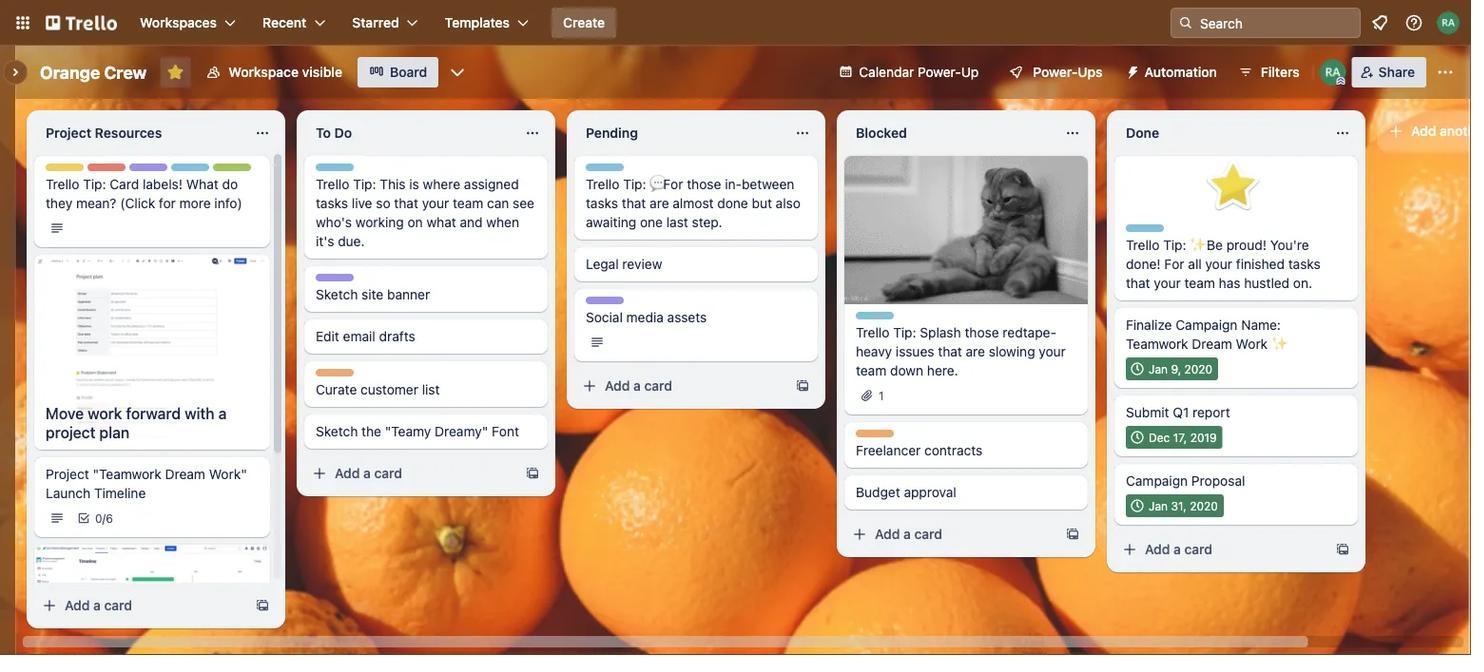 Task type: vqa. For each thing, say whether or not it's contained in the screenshot.
17,
yes



Task type: locate. For each thing, give the bounding box(es) containing it.
color: sky, title: "trello tip" element for trello tip: 💬for those in-between tasks that are almost done but also awaiting one last step.
[[586, 164, 637, 178]]

1 sketch from the top
[[316, 287, 358, 302]]

color: yellow, title: "copy request" element
[[46, 164, 84, 171]]

pending
[[586, 125, 638, 141]]

0 horizontal spatial are
[[650, 195, 669, 211]]

card down the
[[374, 465, 402, 481]]

jan
[[1149, 362, 1168, 376], [1149, 499, 1168, 513]]

1 horizontal spatial tasks
[[586, 195, 618, 211]]

card down approval at the right bottom
[[914, 526, 942, 542]]

workspace visible button
[[194, 57, 354, 87]]

project inside project "teamwork dream work" launch timeline
[[46, 466, 89, 482]]

design inside design team sketch site banner
[[316, 275, 354, 288]]

those for slowing
[[965, 325, 999, 340]]

tip: inside trello tip: card labels! what do they mean? (click for more info)
[[83, 176, 106, 192]]

freelancer contracts
[[856, 443, 983, 458]]

tip: inside trello tip trello tip: this is where assigned tasks live so that your team can see who's working on what and when it's due.
[[353, 176, 376, 192]]

tasks for live
[[316, 195, 348, 211]]

create from template… image
[[1065, 527, 1080, 542]]

team down all
[[1184, 275, 1215, 291]]

add a card button for trello tip: card labels! what do they mean? (click for more info)
[[34, 591, 247, 621]]

trello tip trello tip: this is where assigned tasks live so that your team can see who's working on what and when it's due.
[[316, 165, 534, 249]]

2 vertical spatial team
[[627, 298, 656, 311]]

those up almost
[[687, 176, 721, 192]]

tip: for trello tip: this is where assigned tasks live so that your team can see who's working on what and when it's due.
[[353, 176, 376, 192]]

color: sky, title: "trello tip" element up done!
[[1126, 224, 1177, 239]]

0 horizontal spatial those
[[687, 176, 721, 192]]

you're
[[1270, 237, 1309, 253]]

0 horizontal spatial dream
[[165, 466, 205, 482]]

are inside trello tip trello tip: splash those redtape- heavy issues that are slowing your team down here.
[[966, 344, 985, 359]]

work"
[[209, 466, 247, 482]]

card down 6
[[104, 598, 132, 613]]

sketch the "teamy dreamy" font link
[[316, 422, 536, 441]]

project up launch
[[46, 466, 89, 482]]

tasks up the awaiting
[[586, 195, 618, 211]]

create from template… image for done
[[1335, 542, 1350, 557]]

card down media
[[644, 378, 672, 394]]

0 vertical spatial dream
[[1192, 336, 1232, 352]]

1 vertical spatial those
[[965, 325, 999, 340]]

tip inside trello tip trello tip: ✨ be proud! you're done! for all your finished tasks that your team has hustled on.
[[1160, 225, 1177, 239]]

1 horizontal spatial color: orange, title: "one more step" element
[[856, 430, 894, 437]]

all
[[1188, 256, 1202, 272]]

freelancer contracts link
[[856, 441, 1076, 460]]

a
[[633, 378, 641, 394], [218, 405, 227, 423], [363, 465, 371, 481], [903, 526, 911, 542], [1174, 542, 1181, 557], [93, 598, 101, 613]]

0 horizontal spatial team
[[453, 195, 483, 211]]

tasks for that
[[586, 195, 618, 211]]

1 vertical spatial dream
[[165, 466, 205, 482]]

assigned
[[464, 176, 519, 192]]

campaign up jan 31, 2020 option
[[1126, 473, 1188, 489]]

a down 31,
[[1174, 542, 1181, 557]]

customize views image
[[448, 63, 467, 82]]

2 jan from the top
[[1149, 499, 1168, 513]]

1 vertical spatial 2020
[[1190, 499, 1218, 513]]

tip: for trello tip: ✨ be proud! you're done! for all your finished tasks that your team has hustled on.
[[1163, 237, 1186, 253]]

add a card button
[[574, 371, 787, 401], [304, 458, 517, 489], [844, 519, 1057, 550], [1114, 534, 1327, 565], [34, 591, 247, 621]]

tasks inside trello tip trello tip: 💬for those in-between tasks that are almost done but also awaiting one last step.
[[586, 195, 618, 211]]

power-ups button
[[995, 57, 1114, 87]]

color: sky, title: "trello tip" element for trello tip: this is where assigned tasks live so that your team can see who's working on what and when it's due.
[[316, 164, 367, 178]]

recent button
[[251, 8, 337, 38]]

color: red, title: "priority" element
[[87, 164, 128, 178]]

it's
[[316, 233, 334, 249]]

ruby anderson (rubyanderson7) image
[[1437, 11, 1460, 34], [1320, 59, 1346, 86]]

starred
[[352, 15, 399, 30]]

1 horizontal spatial color: purple, title: "design team" element
[[316, 274, 386, 288]]

search image
[[1178, 15, 1193, 30]]

color: orange, title: "one more step" element up freelancer
[[856, 430, 894, 437]]

1 vertical spatial team
[[1184, 275, 1215, 291]]

tasks up the on.
[[1288, 256, 1321, 272]]

tip for trello tip: 💬for those in-between tasks that are almost done but also awaiting one last step.
[[619, 165, 637, 178]]

that up one
[[622, 195, 646, 211]]

that inside trello tip trello tip: splash those redtape- heavy issues that are slowing your team down here.
[[938, 344, 962, 359]]

2 vertical spatial design
[[586, 298, 624, 311]]

2 project from the top
[[46, 466, 89, 482]]

campaign inside "finalize campaign name: teamwork dream work ✨"
[[1176, 317, 1238, 333]]

add a card button for trello tip: 💬for those in-between tasks that are almost done but also awaiting one last step.
[[574, 371, 787, 401]]

templates button
[[433, 8, 540, 38]]

up
[[961, 64, 979, 80]]

2020 inside checkbox
[[1184, 362, 1213, 376]]

jan left 9,
[[1149, 362, 1168, 376]]

1 vertical spatial color: purple, title: "design team" element
[[316, 274, 386, 288]]

0 horizontal spatial ruby anderson (rubyanderson7) image
[[1320, 59, 1346, 86]]

awaiting
[[586, 214, 636, 230]]

0 horizontal spatial color: orange, title: "one more step" element
[[316, 369, 354, 377]]

color: orange, title: "one more step" element
[[316, 369, 354, 377], [856, 430, 894, 437]]

sketch left site
[[316, 287, 358, 302]]

sketch inside design team sketch site banner
[[316, 287, 358, 302]]

who's
[[316, 214, 352, 230]]

what
[[186, 176, 218, 192]]

tip: left 💬for
[[623, 176, 646, 192]]

jan inside checkbox
[[1149, 362, 1168, 376]]

color: sky, title: "trello tip" element
[[171, 164, 222, 178], [316, 164, 367, 178], [586, 164, 637, 178], [1126, 224, 1177, 239], [856, 312, 907, 326]]

the
[[361, 424, 381, 439]]

trello tip: 💬for those in-between tasks that are almost done but also awaiting one last step. link
[[586, 175, 806, 232]]

color: sky, title: "trello tip" element down do
[[316, 164, 367, 178]]

2 horizontal spatial team
[[627, 298, 656, 311]]

power- inside calendar power-up link
[[918, 64, 961, 80]]

1 horizontal spatial ✨
[[1271, 336, 1285, 352]]

tip: up for
[[1163, 237, 1186, 253]]

0 vertical spatial team
[[171, 165, 200, 178]]

edit email drafts link
[[316, 327, 536, 346]]

finalize campaign name: teamwork dream work ✨
[[1126, 317, 1285, 352]]

✨
[[1190, 237, 1203, 253], [1271, 336, 1285, 352]]

show menu image
[[1436, 63, 1455, 82]]

email
[[343, 329, 375, 344]]

edit
[[316, 329, 339, 344]]

0 vertical spatial project
[[46, 125, 91, 141]]

2020 right 31,
[[1190, 499, 1218, 513]]

tasks inside trello tip trello tip: this is where assigned tasks live so that your team can see who's working on what and when it's due.
[[316, 195, 348, 211]]

0 vertical spatial team
[[453, 195, 483, 211]]

team up more
[[171, 165, 200, 178]]

contracts
[[924, 443, 983, 458]]

0 vertical spatial campaign
[[1176, 317, 1238, 333]]

team up and
[[453, 195, 483, 211]]

that down is
[[394, 195, 418, 211]]

tip
[[205, 165, 222, 178], [349, 165, 367, 178], [619, 165, 637, 178], [1160, 225, 1177, 239], [890, 313, 907, 326]]

design for sketch
[[316, 275, 354, 288]]

trello tip: card labels! what do they mean? (click for more info)
[[46, 176, 242, 211]]

project "teamwork dream work" launch timeline link
[[46, 465, 259, 503]]

ruby anderson (rubyanderson7) image right open information menu "icon" in the right top of the page
[[1437, 11, 1460, 34]]

curate
[[316, 382, 357, 397]]

workspaces
[[140, 15, 217, 30]]

tasks up who's
[[316, 195, 348, 211]]

team for social
[[627, 298, 656, 311]]

team inside trello tip trello tip: this is where assigned tasks live so that your team can see who's working on what and when it's due.
[[453, 195, 483, 211]]

color: purple, title: "design team" element down legal review
[[586, 297, 656, 311]]

project up color: yellow, title: "copy request" element in the top of the page
[[46, 125, 91, 141]]

dream left work"
[[165, 466, 205, 482]]

design inside design team social media assets
[[586, 298, 624, 311]]

add a card
[[605, 378, 672, 394], [335, 465, 402, 481], [875, 526, 942, 542], [1145, 542, 1212, 557], [65, 598, 132, 613]]

between
[[742, 176, 794, 192]]

0 horizontal spatial team
[[171, 165, 200, 178]]

tip: up mean?
[[83, 176, 106, 192]]

tip: inside trello tip trello tip: ✨ be proud! you're done! for all your finished tasks that your team has hustled on.
[[1163, 237, 1186, 253]]

one
[[640, 214, 663, 230]]

✨ down name:
[[1271, 336, 1285, 352]]

resources
[[95, 125, 162, 141]]

(click
[[120, 195, 155, 211]]

2020 right 9,
[[1184, 362, 1213, 376]]

1 vertical spatial design
[[316, 275, 354, 288]]

sketch left the
[[316, 424, 358, 439]]

✨ left be
[[1190, 237, 1203, 253]]

add a card down budget approval
[[875, 526, 942, 542]]

tip: up live at the left top of the page
[[353, 176, 376, 192]]

card
[[110, 176, 139, 192]]

1 horizontal spatial power-
[[1033, 64, 1078, 80]]

your down redtape-
[[1039, 344, 1066, 359]]

1 vertical spatial jan
[[1149, 499, 1168, 513]]

a down budget approval
[[903, 526, 911, 542]]

2 horizontal spatial tasks
[[1288, 256, 1321, 272]]

are down 💬for
[[650, 195, 669, 211]]

1 vertical spatial project
[[46, 466, 89, 482]]

0 horizontal spatial color: purple, title: "design team" element
[[129, 164, 200, 178]]

add a card down 0
[[65, 598, 132, 613]]

power-
[[918, 64, 961, 80], [1033, 64, 1078, 80]]

💬for
[[650, 176, 683, 192]]

create from template… image
[[795, 378, 810, 394], [525, 466, 540, 481], [1335, 542, 1350, 557], [255, 598, 270, 613]]

recent
[[262, 15, 306, 30]]

sketch inside sketch the "teamy dreamy" font link
[[316, 424, 358, 439]]

team left the banner on the left top of page
[[357, 275, 386, 288]]

2 horizontal spatial design
[[586, 298, 624, 311]]

1 vertical spatial are
[[966, 344, 985, 359]]

jan inside option
[[1149, 499, 1168, 513]]

2020 inside option
[[1190, 499, 1218, 513]]

team right social
[[627, 298, 656, 311]]

create from template… image for pending
[[795, 378, 810, 394]]

1 horizontal spatial are
[[966, 344, 985, 359]]

share
[[1378, 64, 1415, 80]]

2 power- from the left
[[1033, 64, 1078, 80]]

1 project from the top
[[46, 125, 91, 141]]

done!
[[1126, 256, 1161, 272]]

1 horizontal spatial ruby anderson (rubyanderson7) image
[[1437, 11, 1460, 34]]

color: sky, title: "trello tip" element up the heavy
[[856, 312, 907, 326]]

that down done!
[[1126, 275, 1150, 291]]

0 horizontal spatial ✨
[[1190, 237, 1203, 253]]

1 horizontal spatial those
[[965, 325, 999, 340]]

0 vertical spatial sketch
[[316, 287, 358, 302]]

team inside trello tip trello tip: splash those redtape- heavy issues that are slowing your team down here.
[[856, 363, 887, 378]]

tasks
[[316, 195, 348, 211], [586, 195, 618, 211], [1288, 256, 1321, 272]]

finalize
[[1126, 317, 1172, 333]]

ruby anderson (rubyanderson7) image right filters
[[1320, 59, 1346, 86]]

color: purple, title: "design team" element
[[129, 164, 200, 178], [316, 274, 386, 288], [586, 297, 656, 311]]

1 vertical spatial team
[[357, 275, 386, 288]]

tip: up issues
[[893, 325, 916, 340]]

1 vertical spatial ruby anderson (rubyanderson7) image
[[1320, 59, 1346, 86]]

those inside trello tip trello tip: 💬for those in-between tasks that are almost done but also awaiting one last step.
[[687, 176, 721, 192]]

to
[[316, 125, 331, 141]]

add a card button down assets
[[574, 371, 787, 401]]

slowing
[[989, 344, 1035, 359]]

✨ inside trello tip trello tip: ✨ be proud! you're done! for all your finished tasks that your team has hustled on.
[[1190, 237, 1203, 253]]

add for blocked
[[875, 526, 900, 542]]

are for almost
[[650, 195, 669, 211]]

those up slowing
[[965, 325, 999, 340]]

team inside design team sketch site banner
[[357, 275, 386, 288]]

0 vertical spatial ruby anderson (rubyanderson7) image
[[1437, 11, 1460, 34]]

work
[[1236, 336, 1268, 352]]

color: purple, title: "design team" element up "for"
[[129, 164, 200, 178]]

1 jan from the top
[[1149, 362, 1168, 376]]

submit q1 report
[[1126, 405, 1230, 420]]

jan left 31,
[[1149, 499, 1168, 513]]

project
[[46, 125, 91, 141], [46, 466, 89, 482]]

here.
[[927, 363, 958, 378]]

project inside text field
[[46, 125, 91, 141]]

0 horizontal spatial power-
[[918, 64, 961, 80]]

add a card down the
[[335, 465, 402, 481]]

0 horizontal spatial design
[[129, 165, 167, 178]]

2020
[[1184, 362, 1213, 376], [1190, 499, 1218, 513]]

dream left work on the bottom right of page
[[1192, 336, 1232, 352]]

card for trello tip: 💬for those in-between tasks that are almost done but also awaiting one last step.
[[644, 378, 672, 394]]

starred button
[[341, 8, 430, 38]]

1 vertical spatial color: orange, title: "one more step" element
[[856, 430, 894, 437]]

issues
[[896, 344, 934, 359]]

back to home image
[[46, 8, 117, 38]]

move work forward with a project plan link
[[34, 396, 270, 450]]

0 vertical spatial those
[[687, 176, 721, 192]]

on
[[407, 214, 423, 230]]

priority design team
[[87, 165, 200, 178]]

color: sky, title: "trello tip" element down pending
[[586, 164, 637, 178]]

add a card button down "teamy
[[304, 458, 517, 489]]

finalize campaign name: teamwork dream work ✨ link
[[1126, 316, 1346, 354]]

To Do text field
[[304, 118, 513, 148]]

your up 'what'
[[422, 195, 449, 211]]

a down media
[[633, 378, 641, 394]]

tip inside trello tip trello tip: this is where assigned tasks live so that your team can see who's working on what and when it's due.
[[349, 165, 367, 178]]

team down the heavy
[[856, 363, 887, 378]]

tip: inside trello tip trello tip: 💬for those in-between tasks that are almost done but also awaiting one last step.
[[623, 176, 646, 192]]

power- right calendar
[[918, 64, 961, 80]]

done
[[1126, 125, 1159, 141]]

1 horizontal spatial design
[[316, 275, 354, 288]]

Project Resources text field
[[34, 118, 243, 148]]

star or unstar board image
[[166, 63, 184, 81]]

0 vertical spatial 2020
[[1184, 362, 1213, 376]]

Jan 31, 2020 checkbox
[[1126, 494, 1224, 517]]

add a card down media
[[605, 378, 672, 394]]

add a card button down jan 31, 2020 on the bottom right of page
[[1114, 534, 1327, 565]]

in-
[[725, 176, 742, 192]]

team inside design team social media assets
[[627, 298, 656, 311]]

a right with
[[218, 405, 227, 423]]

power- inside power-ups button
[[1033, 64, 1078, 80]]

1 power- from the left
[[918, 64, 961, 80]]

color: orange, title: "one more step" element for freelancer
[[856, 430, 894, 437]]

tip: inside trello tip trello tip: splash those redtape- heavy issues that are slowing your team down here.
[[893, 325, 916, 340]]

add anoth
[[1411, 123, 1471, 139]]

tasks inside trello tip trello tip: ✨ be proud! you're done! for all your finished tasks that your team has hustled on.
[[1288, 256, 1321, 272]]

card down jan 31, 2020 on the bottom right of page
[[1184, 542, 1212, 557]]

color: sky, title: "trello tip" element up more
[[171, 164, 222, 178]]

0 vertical spatial ✨
[[1190, 237, 1203, 253]]

2 vertical spatial team
[[856, 363, 887, 378]]

1 vertical spatial ✨
[[1271, 336, 1285, 352]]

design for social
[[586, 298, 624, 311]]

1 horizontal spatial team
[[856, 363, 887, 378]]

color: orange, title: "one more step" element up curate
[[316, 369, 354, 377]]

0 horizontal spatial tasks
[[316, 195, 348, 211]]

2 horizontal spatial team
[[1184, 275, 1215, 291]]

jan 9, 2020
[[1149, 362, 1213, 376]]

campaign down has
[[1176, 317, 1238, 333]]

0 vertical spatial color: orange, title: "one more step" element
[[316, 369, 354, 377]]

1 horizontal spatial team
[[357, 275, 386, 288]]

those for almost
[[687, 176, 721, 192]]

budget
[[856, 484, 900, 500]]

are left slowing
[[966, 344, 985, 359]]

that up here.
[[938, 344, 962, 359]]

create
[[563, 15, 605, 30]]

team
[[171, 165, 200, 178], [357, 275, 386, 288], [627, 298, 656, 311]]

a down the
[[363, 465, 371, 481]]

those
[[687, 176, 721, 192], [965, 325, 999, 340]]

add a card button down 6
[[34, 591, 247, 621]]

color: purple, title: "design team" element down due.
[[316, 274, 386, 288]]

this member is an admin of this board. image
[[1337, 77, 1345, 86]]

1 vertical spatial campaign
[[1126, 473, 1188, 489]]

2 horizontal spatial color: purple, title: "design team" element
[[586, 297, 656, 311]]

a for done
[[1174, 542, 1181, 557]]

2020 for campaign
[[1184, 362, 1213, 376]]

add for pending
[[605, 378, 630, 394]]

dream
[[1192, 336, 1232, 352], [165, 466, 205, 482]]

Done text field
[[1114, 118, 1324, 148]]

1 vertical spatial sketch
[[316, 424, 358, 439]]

proposal
[[1191, 473, 1245, 489]]

0 vertical spatial jan
[[1149, 362, 1168, 376]]

team
[[453, 195, 483, 211], [1184, 275, 1215, 291], [856, 363, 887, 378]]

move work forward with a project plan
[[46, 405, 227, 442]]

card
[[644, 378, 672, 394], [374, 465, 402, 481], [914, 526, 942, 542], [1184, 542, 1212, 557], [104, 598, 132, 613]]

sketch site banner link
[[316, 285, 536, 304]]

0 vertical spatial are
[[650, 195, 669, 211]]

team for sketch
[[357, 275, 386, 288]]

splash
[[920, 325, 961, 340]]

card for trello tip: card labels! what do they mean? (click for more info)
[[104, 598, 132, 613]]

2 vertical spatial color: purple, title: "design team" element
[[586, 297, 656, 311]]

jan for campaign
[[1149, 499, 1168, 513]]

add
[[1411, 123, 1436, 139], [605, 378, 630, 394], [335, 465, 360, 481], [875, 526, 900, 542], [1145, 542, 1170, 557], [65, 598, 90, 613]]

power- left sm image
[[1033, 64, 1078, 80]]

tip inside trello tip trello tip: 💬for those in-between tasks that are almost done but also awaiting one last step.
[[619, 165, 637, 178]]

Jan 9, 2020 checkbox
[[1126, 358, 1218, 380]]

1 horizontal spatial dream
[[1192, 336, 1232, 352]]

2 sketch from the top
[[316, 424, 358, 439]]

are inside trello tip trello tip: 💬for those in-between tasks that are almost done but also awaiting one last step.
[[650, 195, 669, 211]]

automation button
[[1118, 57, 1228, 87]]

timeline
[[94, 485, 146, 501]]

project resources
[[46, 125, 162, 141]]

those inside trello tip trello tip: splash those redtape- heavy issues that are slowing your team down here.
[[965, 325, 999, 340]]

info)
[[214, 195, 242, 211]]

a down 0
[[93, 598, 101, 613]]



Task type: describe. For each thing, give the bounding box(es) containing it.
calendar
[[859, 64, 914, 80]]

step.
[[692, 214, 722, 230]]

share button
[[1352, 57, 1426, 87]]

add for done
[[1145, 542, 1170, 557]]

1
[[879, 389, 884, 402]]

dream inside project "teamwork dream work" launch timeline
[[165, 466, 205, 482]]

a for to do
[[363, 465, 371, 481]]

add for project resources
[[65, 598, 90, 613]]

board link
[[358, 57, 439, 87]]

that inside trello tip trello tip: this is where assigned tasks live so that your team can see who's working on what and when it's due.
[[394, 195, 418, 211]]

site
[[361, 287, 383, 302]]

"teamy
[[385, 424, 431, 439]]

dreamy"
[[435, 424, 488, 439]]

team inside trello tip trello tip: ✨ be proud! you're done! for all your finished tasks that your team has hustled on.
[[1184, 275, 1215, 291]]

is
[[409, 176, 419, 192]]

campaign proposal link
[[1126, 472, 1346, 491]]

jan for finalize
[[1149, 362, 1168, 376]]

has
[[1219, 275, 1240, 291]]

with
[[185, 405, 215, 423]]

tip inside trello tip trello tip: splash those redtape- heavy issues that are slowing your team down here.
[[890, 313, 907, 326]]

labels!
[[143, 176, 183, 192]]

your inside trello tip trello tip: splash those redtape- heavy issues that are slowing your team down here.
[[1039, 344, 1066, 359]]

Board name text field
[[30, 57, 156, 87]]

color: lime, title: "halp" element
[[213, 164, 251, 178]]

9,
[[1171, 362, 1181, 376]]

more
[[179, 195, 211, 211]]

add a card for trello tip: 💬for those in-between tasks that are almost done but also awaiting one last step.
[[605, 378, 672, 394]]

team for redtape-
[[856, 363, 887, 378]]

a for pending
[[633, 378, 641, 394]]

design team sketch site banner
[[316, 275, 430, 302]]

dream inside "finalize campaign name: teamwork dream work ✨"
[[1192, 336, 1232, 352]]

live
[[352, 195, 372, 211]]

star image
[[1203, 156, 1264, 217]]

✨ inside "finalize campaign name: teamwork dream work ✨"
[[1271, 336, 1285, 352]]

also
[[776, 195, 801, 211]]

add a card for trello tip: card labels! what do they mean? (click for more info)
[[65, 598, 132, 613]]

card for trello tip: this is where assigned tasks live so that your team can see who's working on what and when it's due.
[[374, 465, 402, 481]]

trello tip trello tip: ✨ be proud! you're done! for all your finished tasks that your team has hustled on.
[[1126, 225, 1321, 291]]

submit
[[1126, 405, 1169, 420]]

halp
[[213, 165, 238, 178]]

create from template… image for project resources
[[255, 598, 270, 613]]

Search field
[[1193, 9, 1360, 37]]

last
[[666, 214, 688, 230]]

Pending text field
[[574, 118, 784, 148]]

add inside button
[[1411, 123, 1436, 139]]

team for where
[[453, 195, 483, 211]]

tip for trello tip: this is where assigned tasks live so that your team can see who's working on what and when it's due.
[[349, 165, 367, 178]]

legal review
[[586, 256, 662, 272]]

budget approval
[[856, 484, 956, 500]]

0 vertical spatial design
[[129, 165, 167, 178]]

trello inside trello tip: card labels! what do they mean? (click for more info)
[[46, 176, 79, 192]]

workspace
[[229, 64, 299, 80]]

q1
[[1173, 405, 1189, 420]]

power-ups
[[1033, 64, 1103, 80]]

add for to do
[[335, 465, 360, 481]]

your inside trello tip trello tip: this is where assigned tasks live so that your team can see who's working on what and when it's due.
[[422, 195, 449, 211]]

list
[[422, 382, 440, 397]]

dec 17, 2019
[[1149, 431, 1217, 444]]

blocked
[[856, 125, 907, 141]]

trello tip trello tip: 💬for those in-between tasks that are almost done but also awaiting one last step.
[[586, 165, 801, 230]]

0 vertical spatial color: purple, title: "design team" element
[[129, 164, 200, 178]]

add a card down 31,
[[1145, 542, 1212, 557]]

hustled
[[1244, 275, 1290, 291]]

that inside trello tip trello tip: 💬for those in-between tasks that are almost done but also awaiting one last step.
[[622, 195, 646, 211]]

when
[[486, 214, 519, 230]]

what
[[426, 214, 456, 230]]

trello tip: card labels! what do they mean? (click for more info) link
[[46, 175, 259, 213]]

trello tip trello tip: splash those redtape- heavy issues that are slowing your team down here.
[[856, 313, 1066, 378]]

can
[[487, 195, 509, 211]]

your down be
[[1205, 256, 1232, 272]]

Blocked text field
[[844, 118, 1054, 148]]

project for project resources
[[46, 125, 91, 141]]

project "teamwork dream work" launch timeline
[[46, 466, 247, 501]]

that inside trello tip trello tip: ✨ be proud! you're done! for all your finished tasks that your team has hustled on.
[[1126, 275, 1150, 291]]

primary element
[[0, 0, 1471, 46]]

color: orange, title: "one more step" element for curate
[[316, 369, 354, 377]]

design team social media assets
[[586, 298, 707, 325]]

visible
[[302, 64, 342, 80]]

create from template… image for to do
[[525, 466, 540, 481]]

to do
[[316, 125, 352, 141]]

working
[[356, 214, 404, 230]]

on.
[[1293, 275, 1312, 291]]

color: purple, title: "design team" element for sketch site banner
[[316, 274, 386, 288]]

proud!
[[1226, 237, 1267, 253]]

a for project resources
[[93, 598, 101, 613]]

/
[[102, 512, 106, 525]]

report
[[1192, 405, 1230, 420]]

do
[[334, 125, 352, 141]]

a inside move work forward with a project plan
[[218, 405, 227, 423]]

social media assets link
[[586, 308, 806, 327]]

trello tip halp
[[171, 165, 238, 178]]

0 notifications image
[[1368, 11, 1391, 34]]

media
[[626, 310, 664, 325]]

sketch the "teamy dreamy" font
[[316, 424, 519, 439]]

Dec 17, 2019 checkbox
[[1126, 426, 1223, 449]]

tip: for trello tip: 💬for those in-between tasks that are almost done but also awaiting one last step.
[[623, 176, 646, 192]]

color: sky, title: "trello tip" element for trello tip: splash those redtape- heavy issues that are slowing your team down here.
[[856, 312, 907, 326]]

jan 31, 2020
[[1149, 499, 1218, 513]]

dec
[[1149, 431, 1170, 444]]

heavy
[[856, 344, 892, 359]]

anoth
[[1440, 123, 1471, 139]]

add a card button for trello tip: this is where assigned tasks live so that your team can see who's working on what and when it's due.
[[304, 458, 517, 489]]

due.
[[338, 233, 365, 249]]

2020 for proposal
[[1190, 499, 1218, 513]]

plan
[[99, 424, 129, 442]]

workspaces button
[[128, 8, 247, 38]]

so
[[376, 195, 390, 211]]

project for project "teamwork dream work" launch timeline
[[46, 466, 89, 482]]

submit q1 report link
[[1126, 403, 1346, 422]]

tip for trello tip: ✨ be proud! you're done! for all your finished tasks that your team has hustled on.
[[1160, 225, 1177, 239]]

add a card for trello tip: this is where assigned tasks live so that your team can see who's working on what and when it's due.
[[335, 465, 402, 481]]

legal
[[586, 256, 619, 272]]

add anoth button
[[1377, 110, 1471, 152]]

launch
[[46, 485, 91, 501]]

sm image
[[1118, 57, 1144, 84]]

color: purple, title: "design team" element for social media assets
[[586, 297, 656, 311]]

6
[[106, 512, 113, 525]]

edit email drafts
[[316, 329, 415, 344]]

trello tip: ✨ be proud! you're done! for all your finished tasks that your team has hustled on. link
[[1126, 236, 1346, 293]]

curate customer list link
[[316, 380, 536, 399]]

filters
[[1261, 64, 1300, 80]]

and
[[460, 214, 483, 230]]

open information menu image
[[1404, 13, 1423, 32]]

crew
[[104, 62, 147, 82]]

"teamwork
[[93, 466, 161, 482]]

are for slowing
[[966, 344, 985, 359]]

orange
[[40, 62, 100, 82]]

color: sky, title: "trello tip" element for trello tip: ✨ be proud! you're done! for all your finished tasks that your team has hustled on.
[[1126, 224, 1177, 239]]

a for blocked
[[903, 526, 911, 542]]

priority
[[87, 165, 128, 178]]

name:
[[1241, 317, 1281, 333]]

your down for
[[1154, 275, 1181, 291]]

add a card button down budget approval link
[[844, 519, 1057, 550]]



